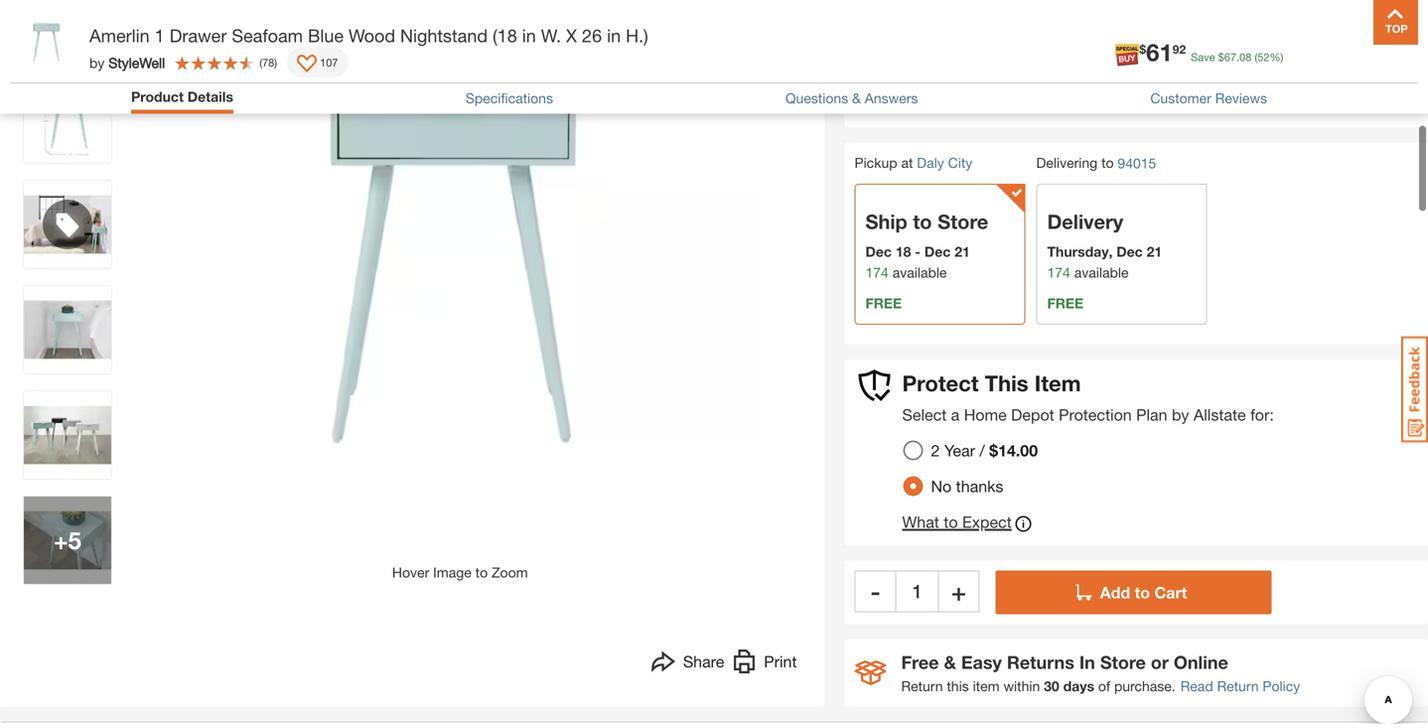 Task type: describe. For each thing, give the bounding box(es) containing it.
daly city button
[[917, 155, 973, 171]]

)
[[275, 56, 277, 69]]

1 dec from the left
[[866, 243, 892, 260]]

amerlin 1 drawer seafoam blue wood nightstand (18 in w. x 26 in h.)
[[89, 25, 649, 46]]

customer reviews
[[1151, 90, 1268, 106]]

x
[[566, 25, 577, 46]]

107
[[320, 56, 338, 69]]

protect this item select a home depot protection plan by allstate for:
[[903, 370, 1275, 424]]

2 return from the left
[[1218, 678, 1259, 695]]

2 dec from the left
[[925, 243, 951, 260]]

or
[[1151, 652, 1169, 673]]

year
[[945, 441, 976, 460]]

21 inside delivery thursday, dec 21 174 available
[[1147, 243, 1163, 260]]

seafoam stylewell nightstands bs1807221 sea 66.4 image
[[24, 497, 111, 584]]

1 horizontal spatial (
[[1255, 51, 1258, 64]]

available inside ship to store dec 18 - dec 21 174 available
[[893, 264, 947, 281]]

print button
[[733, 650, 797, 679]]

free
[[902, 652, 939, 673]]

questions
[[786, 90, 849, 106]]

share button
[[652, 650, 725, 679]]

seafoam stylewell nightstands bs1807221 sea 64.0 image
[[24, 0, 111, 58]]

- button
[[855, 571, 897, 613]]

92
[[1173, 42, 1187, 56]]

$14.00
[[990, 441, 1038, 460]]

this
[[985, 370, 1029, 397]]

option group containing 2 year /
[[896, 433, 1054, 504]]

2 year / $14.00
[[932, 441, 1038, 460]]

(18
[[493, 25, 517, 46]]

2 in from the left
[[607, 25, 621, 46]]

+ button
[[938, 571, 980, 613]]

pickup at daly city
[[855, 155, 973, 171]]

questions & answers
[[786, 90, 919, 106]]

amerlin
[[89, 25, 150, 46]]

save
[[1191, 51, 1216, 64]]

thanks
[[957, 477, 1004, 496]]

share
[[683, 652, 725, 671]]

product
[[131, 88, 184, 105]]

/
[[980, 441, 985, 460]]

what
[[903, 513, 940, 532]]

a
[[952, 405, 960, 424]]

.
[[1237, 51, 1240, 64]]

to for what
[[944, 513, 958, 532]]

expect
[[963, 513, 1012, 532]]

delivering
[[1037, 155, 1098, 171]]

& for free
[[944, 652, 957, 673]]

- inside ship to store dec 18 - dec 21 174 available
[[915, 243, 921, 260]]

1 return from the left
[[902, 678, 943, 695]]

%)
[[1270, 51, 1284, 64]]

store inside "free & easy returns in store or online return this item within 30 days of purchase. read return policy"
[[1101, 652, 1147, 673]]

1 horizontal spatial $
[[1219, 51, 1225, 64]]

returns
[[1007, 652, 1075, 673]]

21 inside ship to store dec 18 - dec 21 174 available
[[955, 243, 971, 260]]

& for questions
[[853, 90, 861, 106]]

ship to store dec 18 - dec 21 174 available
[[866, 210, 989, 281]]

78
[[262, 56, 275, 69]]

to for add
[[1135, 583, 1151, 602]]

within
[[1004, 678, 1041, 695]]

by inside protect this item select a home depot protection plan by allstate for:
[[1172, 405, 1190, 424]]

to for ship
[[913, 210, 933, 234]]

0 vertical spatial by
[[89, 54, 105, 71]]

$ 61 92
[[1140, 38, 1187, 66]]

read
[[1181, 678, 1214, 695]]

purchase.
[[1115, 678, 1176, 695]]

home
[[965, 405, 1007, 424]]

add to cart button
[[996, 571, 1272, 615]]

to for delivering
[[1102, 155, 1114, 171]]

zoom
[[492, 564, 528, 581]]

policy
[[1263, 678, 1301, 695]]

to left zoom
[[476, 564, 488, 581]]

delivery thursday, dec 21 174 available
[[1048, 210, 1163, 281]]

print
[[764, 652, 797, 671]]

protection
[[1059, 405, 1132, 424]]

days
[[1064, 678, 1095, 695]]

save $ 67 . 08 ( 52 %)
[[1191, 51, 1284, 64]]

answers
[[865, 90, 919, 106]]

city
[[949, 155, 973, 171]]

icon image
[[855, 661, 887, 686]]

display image
[[297, 55, 317, 75]]

seafoam stylewell nightstands bs1807221 sea 40.2 image
[[24, 286, 111, 374]]

online
[[1174, 652, 1229, 673]]

shadow gray image
[[956, 78, 986, 108]]

seafoam stylewell nightstands bs1807221 sea e1.1 image
[[24, 76, 111, 163]]

61
[[1147, 38, 1173, 66]]

item
[[1035, 370, 1082, 397]]

1
[[155, 25, 165, 46]]

reviews
[[1216, 90, 1268, 106]]

thursday,
[[1048, 243, 1113, 260]]

174 inside delivery thursday, dec 21 174 available
[[1048, 264, 1071, 281]]



Task type: vqa. For each thing, say whether or not it's contained in the screenshot.
Delivering to 94015 at the right top
yes



Task type: locate. For each thing, give the bounding box(es) containing it.
dec
[[866, 243, 892, 260], [925, 243, 951, 260], [1117, 243, 1143, 260]]

1 vertical spatial -
[[871, 577, 881, 606]]

1 horizontal spatial store
[[1101, 652, 1147, 673]]

specifications button
[[466, 90, 553, 106], [466, 90, 553, 106]]

questions & answers button
[[786, 90, 919, 106], [786, 90, 919, 106]]

blue
[[308, 25, 344, 46]]

h.)
[[626, 25, 649, 46]]

by right plan
[[1172, 405, 1190, 424]]

+ 5
[[54, 526, 81, 554]]

+ for + 5
[[54, 526, 68, 554]]

product details
[[131, 88, 233, 105]]

drawer
[[170, 25, 227, 46]]

customer reviews button
[[1151, 90, 1268, 106], [1151, 90, 1268, 106]]

& inside "free & easy returns in store or online return this item within 30 days of purchase. read return policy"
[[944, 652, 957, 673]]

+ for +
[[952, 577, 966, 606]]

1 174 from the left
[[866, 264, 889, 281]]

free for to
[[866, 295, 902, 312]]

1 available from the left
[[893, 264, 947, 281]]

2 free from the left
[[1048, 295, 1084, 312]]

specifications
[[466, 90, 553, 106]]

in right '26' at top left
[[607, 25, 621, 46]]

available down thursday,
[[1075, 264, 1129, 281]]

stylewell
[[108, 54, 165, 71]]

customer
[[1151, 90, 1212, 106]]

2 horizontal spatial dec
[[1117, 243, 1143, 260]]

1 horizontal spatial return
[[1218, 678, 1259, 695]]

$ left .
[[1219, 51, 1225, 64]]

easy
[[962, 652, 1002, 673]]

1 horizontal spatial 21
[[1147, 243, 1163, 260]]

94015
[[1118, 155, 1157, 171]]

free & easy returns in store or online return this item within 30 days of purchase. read return policy
[[902, 652, 1301, 695]]

+ inside button
[[952, 577, 966, 606]]

store up of
[[1101, 652, 1147, 673]]

nightstand
[[400, 25, 488, 46]]

2 21 from the left
[[1147, 243, 1163, 260]]

1 horizontal spatial by
[[1172, 405, 1190, 424]]

1 horizontal spatial +
[[952, 577, 966, 606]]

in
[[1080, 652, 1096, 673]]

94015 link
[[1118, 153, 1157, 174]]

1 horizontal spatial in
[[607, 25, 621, 46]]

dec right thursday,
[[1117, 243, 1143, 260]]

delivery
[[1048, 210, 1124, 234]]

0 vertical spatial +
[[54, 526, 68, 554]]

in left w.
[[522, 25, 536, 46]]

seafoam stylewell nightstands bs1807221 sea a0.3 image
[[24, 392, 111, 479]]

1 in from the left
[[522, 25, 536, 46]]

feedback link image
[[1402, 336, 1429, 443]]

no thanks
[[932, 477, 1004, 496]]

protect
[[903, 370, 979, 397]]

1 horizontal spatial -
[[915, 243, 921, 260]]

& up the this
[[944, 652, 957, 673]]

0 horizontal spatial 21
[[955, 243, 971, 260]]

hover image to zoom button
[[162, 0, 758, 583]]

0 vertical spatial &
[[853, 90, 861, 106]]

0 horizontal spatial free
[[866, 295, 902, 312]]

in
[[522, 25, 536, 46], [607, 25, 621, 46]]

( 78 )
[[260, 56, 277, 69]]

1 vertical spatial +
[[952, 577, 966, 606]]

174 down thursday,
[[1048, 264, 1071, 281]]

to inside ship to store dec 18 - dec 21 174 available
[[913, 210, 933, 234]]

0 horizontal spatial available
[[893, 264, 947, 281]]

ship
[[866, 210, 908, 234]]

0 horizontal spatial 174
[[866, 264, 889, 281]]

3 dec from the left
[[1117, 243, 1143, 260]]

$ left the 92
[[1140, 42, 1147, 56]]

no
[[932, 477, 952, 496]]

add
[[1101, 583, 1131, 602]]

1 21 from the left
[[955, 243, 971, 260]]

seafoam stylewell nightstands bs1807221 sea 44 hotspot.0 image
[[24, 181, 111, 268]]

- inside button
[[871, 577, 881, 606]]

1 horizontal spatial &
[[944, 652, 957, 673]]

available
[[893, 264, 947, 281], [1075, 264, 1129, 281]]

0 horizontal spatial (
[[260, 56, 262, 69]]

by
[[89, 54, 105, 71], [1172, 405, 1190, 424]]

0 horizontal spatial -
[[871, 577, 881, 606]]

0 horizontal spatial $
[[1140, 42, 1147, 56]]

0 horizontal spatial by
[[89, 54, 105, 71]]

return down free
[[902, 678, 943, 695]]

$ inside $ 61 92
[[1140, 42, 1147, 56]]

image
[[433, 564, 472, 581]]

1 horizontal spatial 174
[[1048, 264, 1071, 281]]

26
[[582, 25, 602, 46]]

pickup
[[855, 155, 898, 171]]

to left 94015
[[1102, 155, 1114, 171]]

08
[[1240, 51, 1252, 64]]

to right 'add'
[[1135, 583, 1151, 602]]

to inside delivering to 94015
[[1102, 155, 1114, 171]]

store inside ship to store dec 18 - dec 21 174 available
[[938, 210, 989, 234]]

option group
[[896, 433, 1054, 504]]

of
[[1099, 678, 1111, 695]]

None field
[[897, 571, 938, 613]]

2 available from the left
[[1075, 264, 1129, 281]]

what to expect button
[[903, 512, 1032, 536]]

1 horizontal spatial available
[[1075, 264, 1129, 281]]

seafoam
[[232, 25, 303, 46]]

hover
[[392, 564, 429, 581]]

cart
[[1155, 583, 1188, 602]]

dec inside delivery thursday, dec 21 174 available
[[1117, 243, 1143, 260]]

174 down the ship
[[866, 264, 889, 281]]

&
[[853, 90, 861, 106], [944, 652, 957, 673]]

top button
[[1374, 0, 1419, 45]]

2
[[932, 441, 940, 460]]

(
[[1255, 51, 1258, 64], [260, 56, 262, 69]]

( left )
[[260, 56, 262, 69]]

1 vertical spatial store
[[1101, 652, 1147, 673]]

by stylewell
[[89, 54, 165, 71]]

21
[[955, 243, 971, 260], [1147, 243, 1163, 260]]

depot
[[1012, 405, 1055, 424]]

0 horizontal spatial store
[[938, 210, 989, 234]]

1 horizontal spatial dec
[[925, 243, 951, 260]]

seafoam image
[[908, 78, 937, 108]]

plan
[[1137, 405, 1168, 424]]

0 horizontal spatial dec
[[866, 243, 892, 260]]

to
[[1102, 155, 1114, 171], [913, 210, 933, 234], [944, 513, 958, 532], [476, 564, 488, 581], [1135, 583, 1151, 602]]

0 horizontal spatial +
[[54, 526, 68, 554]]

-
[[915, 243, 921, 260], [871, 577, 881, 606]]

this
[[947, 678, 969, 695]]

18
[[896, 243, 912, 260]]

dec right 18
[[925, 243, 951, 260]]

free down thursday,
[[1048, 295, 1084, 312]]

0 vertical spatial store
[[938, 210, 989, 234]]

107 button
[[287, 48, 348, 78]]

0 horizontal spatial in
[[522, 25, 536, 46]]

what to expect
[[903, 513, 1012, 532]]

21 right 18
[[955, 243, 971, 260]]

daly
[[917, 155, 945, 171]]

to right the ship
[[913, 210, 933, 234]]

1 horizontal spatial free
[[1048, 295, 1084, 312]]

at
[[902, 155, 914, 171]]

- up icon
[[871, 577, 881, 606]]

white image
[[1004, 78, 1034, 108]]

item
[[973, 678, 1000, 695]]

( right 08
[[1255, 51, 1258, 64]]

for:
[[1251, 405, 1275, 424]]

1 free from the left
[[866, 295, 902, 312]]

5
[[68, 526, 81, 554]]

select
[[903, 405, 947, 424]]

- right 18
[[915, 243, 921, 260]]

available inside delivery thursday, dec 21 174 available
[[1075, 264, 1129, 281]]

hover image to zoom
[[392, 564, 528, 581]]

available down 18
[[893, 264, 947, 281]]

to right the what
[[944, 513, 958, 532]]

product image image
[[15, 10, 79, 75]]

details
[[188, 88, 233, 105]]

w.
[[541, 25, 561, 46]]

free for thursday,
[[1048, 295, 1084, 312]]

allstate
[[1194, 405, 1247, 424]]

67
[[1225, 51, 1237, 64]]

& left answers
[[853, 90, 861, 106]]

0 horizontal spatial &
[[853, 90, 861, 106]]

30
[[1044, 678, 1060, 695]]

0 horizontal spatial return
[[902, 678, 943, 695]]

store down city
[[938, 210, 989, 234]]

by down amerlin
[[89, 54, 105, 71]]

52
[[1258, 51, 1270, 64]]

return right read in the right of the page
[[1218, 678, 1259, 695]]

2 174 from the left
[[1048, 264, 1071, 281]]

dec left 18
[[866, 243, 892, 260]]

1 vertical spatial by
[[1172, 405, 1190, 424]]

21 right thursday,
[[1147, 243, 1163, 260]]

174 inside ship to store dec 18 - dec 21 174 available
[[866, 264, 889, 281]]

1 vertical spatial &
[[944, 652, 957, 673]]

store
[[938, 210, 989, 234], [1101, 652, 1147, 673]]

delivering to 94015
[[1037, 155, 1157, 171]]

charcoal black image
[[859, 78, 889, 108]]

free
[[866, 295, 902, 312], [1048, 295, 1084, 312]]

0 vertical spatial -
[[915, 243, 921, 260]]

free down 18
[[866, 295, 902, 312]]



